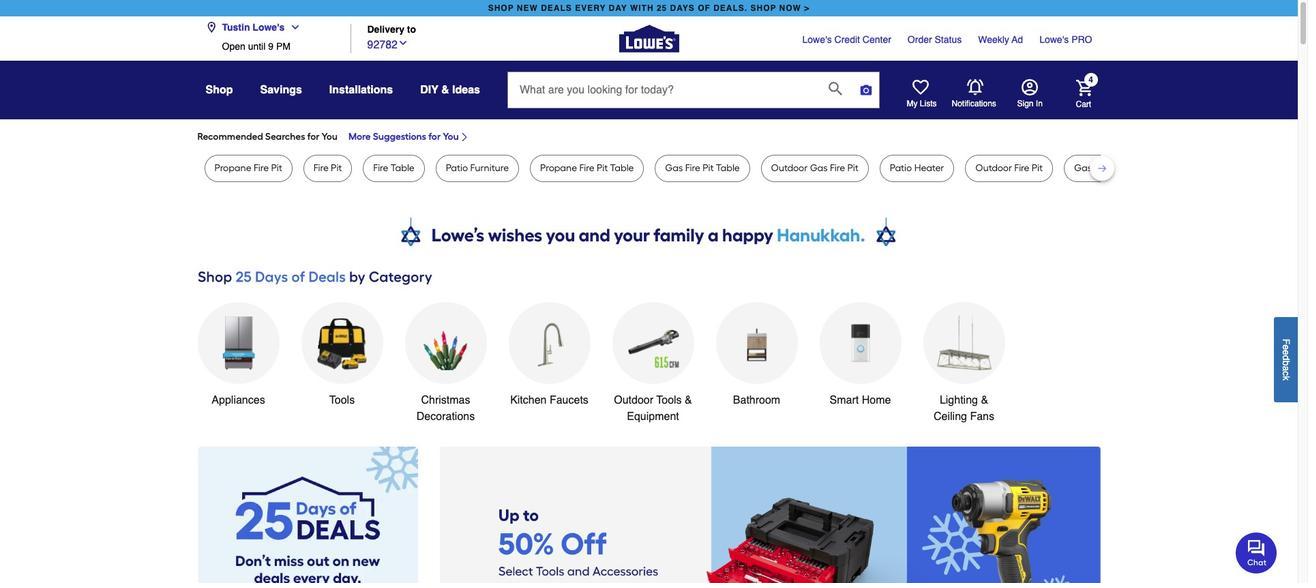 Task type: vqa. For each thing, say whether or not it's contained in the screenshot.
SHOP
yes



Task type: describe. For each thing, give the bounding box(es) containing it.
heater
[[914, 162, 944, 174]]

4 fire from the left
[[579, 162, 594, 174]]

Search Query text field
[[508, 72, 818, 108]]

kitchen
[[510, 394, 547, 406]]

bathroom button
[[716, 302, 798, 409]]

tustin
[[222, 22, 250, 33]]

92782
[[367, 39, 398, 51]]

sign in button
[[1017, 79, 1043, 109]]

diy & ideas button
[[420, 78, 480, 102]]

table for gas
[[716, 162, 740, 174]]

a
[[1281, 366, 1292, 371]]

equipment
[[627, 411, 679, 423]]

appliances
[[212, 394, 265, 406]]

savings button
[[260, 78, 302, 102]]

bathroom
[[733, 394, 780, 406]]

kitchen faucets
[[510, 394, 589, 406]]

ceiling
[[934, 411, 967, 423]]

lighting
[[940, 394, 978, 406]]

propane fire pit table
[[540, 162, 634, 174]]

lowe's for lowe's pro
[[1040, 34, 1069, 45]]

5 fire from the left
[[685, 162, 700, 174]]

savings
[[260, 84, 302, 96]]

smart
[[830, 394, 859, 406]]

to
[[407, 24, 416, 35]]

outdoor tools & equipment button
[[612, 302, 694, 425]]

2 pit from the left
[[331, 162, 342, 174]]

tools image
[[315, 316, 369, 370]]

gas firepit
[[1074, 162, 1121, 174]]

& for ceiling
[[981, 394, 988, 406]]

d
[[1281, 355, 1292, 360]]

patio for patio furniture
[[446, 162, 468, 174]]

order status link
[[908, 33, 962, 46]]

1 table from the left
[[391, 162, 414, 174]]

open until 9 pm
[[222, 41, 290, 52]]

ad
[[1012, 34, 1023, 45]]

christmas decorations image
[[418, 316, 473, 370]]

day
[[609, 3, 627, 13]]

decorations
[[417, 411, 475, 423]]

center
[[863, 34, 891, 45]]

f e e d b a c k
[[1281, 339, 1292, 381]]

outdoor tools & equipment
[[614, 394, 692, 423]]

pro
[[1072, 34, 1092, 45]]

shop new deals every day with 25 days of deals. shop now >
[[488, 3, 810, 13]]

arrow right image
[[1075, 566, 1089, 580]]

in
[[1036, 99, 1043, 108]]

cart
[[1076, 99, 1091, 109]]

tustin lowe's button
[[206, 14, 306, 41]]

christmas decorations button
[[405, 302, 487, 425]]

sign
[[1017, 99, 1034, 108]]

smart home
[[830, 394, 891, 406]]

gas for gas fire pit table
[[665, 162, 683, 174]]

deals.
[[714, 3, 748, 13]]

shop new deals every day with 25 days of deals. shop now > link
[[485, 0, 813, 16]]

you for more suggestions for you
[[443, 131, 459, 143]]

bathroom image
[[729, 316, 784, 370]]

c
[[1281, 371, 1292, 376]]

1 e from the top
[[1281, 344, 1292, 350]]

outdoor for outdoor fire pit
[[976, 162, 1012, 174]]

smart home button
[[820, 302, 901, 409]]

every
[[575, 3, 606, 13]]

outdoor fire pit
[[976, 162, 1043, 174]]

1 fire from the left
[[254, 162, 269, 174]]

search image
[[829, 82, 842, 95]]

outdoor gas fire pit
[[771, 162, 859, 174]]

pit for outdoor fire pit
[[1032, 162, 1043, 174]]

2 e from the top
[[1281, 350, 1292, 355]]

delivery
[[367, 24, 404, 35]]

4
[[1089, 75, 1093, 85]]

fire pit
[[314, 162, 342, 174]]

notifications
[[952, 99, 996, 108]]

open
[[222, 41, 245, 52]]

lowe's pro
[[1040, 34, 1092, 45]]

home
[[862, 394, 891, 406]]

until
[[248, 41, 266, 52]]

fire table
[[373, 162, 414, 174]]

diy & ideas
[[420, 84, 480, 96]]

shop 25 days of deals by category image
[[197, 265, 1101, 288]]

lowe's home improvement cart image
[[1076, 79, 1092, 96]]

& for ideas
[[441, 84, 449, 96]]

b
[[1281, 360, 1292, 366]]

location image
[[206, 22, 217, 33]]

tools inside tools button
[[329, 394, 355, 406]]

appliances image
[[211, 316, 266, 370]]

searches
[[265, 131, 305, 143]]

my lists
[[907, 99, 937, 108]]

more suggestions for you link
[[349, 130, 470, 144]]

delivery to
[[367, 24, 416, 35]]

recommended searches for you
[[197, 131, 338, 143]]

shop button
[[206, 78, 233, 102]]

25 days of deals. don't miss deals every day. same-day delivery on in-stock orders placed by 2 p m. image
[[197, 447, 418, 583]]

tools button
[[301, 302, 383, 409]]

status
[[935, 34, 962, 45]]



Task type: locate. For each thing, give the bounding box(es) containing it.
fans
[[970, 411, 994, 423]]

1 pit from the left
[[271, 162, 282, 174]]

1 vertical spatial chevron down image
[[398, 37, 409, 48]]

3 gas from the left
[[1074, 162, 1092, 174]]

propane for propane fire pit
[[215, 162, 251, 174]]

patio for patio heater
[[890, 162, 912, 174]]

2 you from the left
[[443, 131, 459, 143]]

lowe's inside 'button'
[[253, 22, 285, 33]]

fire
[[254, 162, 269, 174], [314, 162, 329, 174], [373, 162, 388, 174], [579, 162, 594, 174], [685, 162, 700, 174], [830, 162, 845, 174], [1014, 162, 1030, 174]]

lowe's home improvement logo image
[[619, 9, 679, 69]]

you
[[322, 131, 338, 143], [443, 131, 459, 143]]

patio furniture
[[446, 162, 509, 174]]

you up patio furniture
[[443, 131, 459, 143]]

0 horizontal spatial outdoor
[[771, 162, 808, 174]]

firepit
[[1094, 162, 1121, 174]]

shop
[[488, 3, 514, 13], [751, 3, 776, 13]]

1 outdoor from the left
[[771, 162, 808, 174]]

with
[[630, 3, 654, 13]]

recommended searches for you heading
[[197, 130, 1101, 144]]

table
[[391, 162, 414, 174], [610, 162, 634, 174], [716, 162, 740, 174]]

for right searches
[[307, 131, 320, 143]]

christmas
[[421, 394, 470, 406]]

my
[[907, 99, 918, 108]]

you left more
[[322, 131, 338, 143]]

ideas
[[452, 84, 480, 96]]

lighting & ceiling fans button
[[923, 302, 1005, 425]]

0 horizontal spatial shop
[[488, 3, 514, 13]]

more
[[349, 131, 371, 143]]

tools up the "equipment"
[[656, 394, 682, 406]]

2 horizontal spatial &
[[981, 394, 988, 406]]

outdoor tools & equipment image
[[626, 316, 680, 370]]

lowe's credit center link
[[802, 33, 891, 46]]

days
[[670, 3, 695, 13]]

& inside lighting & ceiling fans
[[981, 394, 988, 406]]

3 pit from the left
[[597, 162, 608, 174]]

25
[[657, 3, 667, 13]]

more suggestions for you
[[349, 131, 459, 143]]

recommended
[[197, 131, 263, 143]]

chevron right image
[[459, 132, 470, 143]]

order
[[908, 34, 932, 45]]

christmas decorations
[[417, 394, 475, 423]]

chat invite button image
[[1236, 532, 1278, 573]]

propane fire pit
[[215, 162, 282, 174]]

lowe's wishes you and your family a happy hanukkah. image
[[197, 218, 1101, 252]]

e up the b
[[1281, 350, 1292, 355]]

e up d
[[1281, 344, 1292, 350]]

1 horizontal spatial for
[[428, 131, 441, 143]]

1 you from the left
[[322, 131, 338, 143]]

5 pit from the left
[[847, 162, 859, 174]]

shop
[[206, 84, 233, 96]]

e
[[1281, 344, 1292, 350], [1281, 350, 1292, 355]]

pit for gas fire pit table
[[703, 162, 714, 174]]

table for propane
[[610, 162, 634, 174]]

tools down the tools image
[[329, 394, 355, 406]]

shop left now
[[751, 3, 776, 13]]

1 horizontal spatial lowe's
[[802, 34, 832, 45]]

2 gas from the left
[[810, 162, 828, 174]]

gas for gas firepit
[[1074, 162, 1092, 174]]

>
[[804, 3, 810, 13]]

1 horizontal spatial propane
[[540, 162, 577, 174]]

sign in
[[1017, 99, 1043, 108]]

propane
[[215, 162, 251, 174], [540, 162, 577, 174]]

credit
[[835, 34, 860, 45]]

6 pit from the left
[[1032, 162, 1043, 174]]

1 patio from the left
[[446, 162, 468, 174]]

1 horizontal spatial patio
[[890, 162, 912, 174]]

suggestions
[[373, 131, 426, 143]]

1 horizontal spatial &
[[685, 394, 692, 406]]

new
[[517, 3, 538, 13]]

patio
[[446, 162, 468, 174], [890, 162, 912, 174]]

0 horizontal spatial patio
[[446, 162, 468, 174]]

0 horizontal spatial propane
[[215, 162, 251, 174]]

chevron down image up pm
[[285, 22, 301, 33]]

lowe's for lowe's credit center
[[802, 34, 832, 45]]

lowe's credit center
[[802, 34, 891, 45]]

kitchen faucets button
[[508, 302, 590, 409]]

lowe's home improvement account image
[[1021, 79, 1038, 95]]

1 horizontal spatial outdoor
[[976, 162, 1012, 174]]

92782 button
[[367, 35, 409, 53]]

2 propane from the left
[[540, 162, 577, 174]]

gas
[[665, 162, 683, 174], [810, 162, 828, 174], [1074, 162, 1092, 174]]

2 fire from the left
[[314, 162, 329, 174]]

pit for propane fire pit table
[[597, 162, 608, 174]]

now
[[779, 3, 801, 13]]

weekly ad link
[[978, 33, 1023, 46]]

2 patio from the left
[[890, 162, 912, 174]]

1 tools from the left
[[329, 394, 355, 406]]

shop left new at top
[[488, 3, 514, 13]]

chevron down image down 'to'
[[398, 37, 409, 48]]

faucets
[[550, 394, 589, 406]]

2 horizontal spatial gas
[[1074, 162, 1092, 174]]

9
[[268, 41, 274, 52]]

propane for propane fire pit table
[[540, 162, 577, 174]]

furniture
[[470, 162, 509, 174]]

installations
[[329, 84, 393, 96]]

0 horizontal spatial you
[[322, 131, 338, 143]]

& inside outdoor tools & equipment
[[685, 394, 692, 406]]

1 horizontal spatial tools
[[656, 394, 682, 406]]

outdoor for outdoor gas fire pit
[[771, 162, 808, 174]]

deals
[[541, 3, 572, 13]]

7 fire from the left
[[1014, 162, 1030, 174]]

weekly ad
[[978, 34, 1023, 45]]

lowe's left pro
[[1040, 34, 1069, 45]]

None search field
[[507, 72, 880, 121]]

kitchen faucets image
[[522, 316, 577, 370]]

2 for from the left
[[428, 131, 441, 143]]

you for recommended searches for you
[[322, 131, 338, 143]]

0 horizontal spatial chevron down image
[[285, 22, 301, 33]]

3 fire from the left
[[373, 162, 388, 174]]

2 outdoor from the left
[[976, 162, 1012, 174]]

chevron down image inside tustin lowe's 'button'
[[285, 22, 301, 33]]

0 horizontal spatial for
[[307, 131, 320, 143]]

for left chevron right icon
[[428, 131, 441, 143]]

patio left the heater
[[890, 162, 912, 174]]

lowe's home improvement lists image
[[912, 79, 929, 95]]

0 horizontal spatial lowe's
[[253, 22, 285, 33]]

2 horizontal spatial table
[[716, 162, 740, 174]]

0 horizontal spatial tools
[[329, 394, 355, 406]]

appliances button
[[197, 302, 279, 409]]

& right 'outdoor'
[[685, 394, 692, 406]]

1 propane from the left
[[215, 162, 251, 174]]

1 gas from the left
[[665, 162, 683, 174]]

up to 50 percent off select tools and accessories. image
[[440, 447, 1101, 583]]

of
[[698, 3, 711, 13]]

1 horizontal spatial chevron down image
[[398, 37, 409, 48]]

2 horizontal spatial lowe's
[[1040, 34, 1069, 45]]

installations button
[[329, 78, 393, 102]]

2 shop from the left
[[751, 3, 776, 13]]

& right the diy
[[441, 84, 449, 96]]

pm
[[276, 41, 290, 52]]

pit
[[271, 162, 282, 174], [331, 162, 342, 174], [597, 162, 608, 174], [703, 162, 714, 174], [847, 162, 859, 174], [1032, 162, 1043, 174]]

2 tools from the left
[[656, 394, 682, 406]]

lowe's
[[253, 22, 285, 33], [802, 34, 832, 45], [1040, 34, 1069, 45]]

f e e d b a c k button
[[1274, 317, 1298, 402]]

lighting & ceiling fans image
[[937, 316, 991, 370]]

pit for propane fire pit
[[271, 162, 282, 174]]

diy
[[420, 84, 438, 96]]

lowe's home improvement notification center image
[[967, 79, 983, 95]]

camera image
[[859, 83, 873, 97]]

lowe's up "9"
[[253, 22, 285, 33]]

1 horizontal spatial you
[[443, 131, 459, 143]]

chevron down image
[[285, 22, 301, 33], [398, 37, 409, 48]]

lowe's left credit
[[802, 34, 832, 45]]

for for searches
[[307, 131, 320, 143]]

1 shop from the left
[[488, 3, 514, 13]]

1 for from the left
[[307, 131, 320, 143]]

lists
[[920, 99, 937, 108]]

1 horizontal spatial table
[[610, 162, 634, 174]]

0 vertical spatial chevron down image
[[285, 22, 301, 33]]

patio heater
[[890, 162, 944, 174]]

patio down chevron right icon
[[446, 162, 468, 174]]

f
[[1281, 339, 1292, 344]]

0 horizontal spatial gas
[[665, 162, 683, 174]]

& up fans
[[981, 394, 988, 406]]

0 horizontal spatial &
[[441, 84, 449, 96]]

chevron down image inside 92782 button
[[398, 37, 409, 48]]

3 table from the left
[[716, 162, 740, 174]]

weekly
[[978, 34, 1009, 45]]

&
[[441, 84, 449, 96], [685, 394, 692, 406], [981, 394, 988, 406]]

order status
[[908, 34, 962, 45]]

for for suggestions
[[428, 131, 441, 143]]

lighting & ceiling fans
[[934, 394, 994, 423]]

outdoor
[[771, 162, 808, 174], [976, 162, 1012, 174]]

lowe's pro link
[[1040, 33, 1092, 46]]

4 pit from the left
[[703, 162, 714, 174]]

6 fire from the left
[[830, 162, 845, 174]]

2 table from the left
[[610, 162, 634, 174]]

1 horizontal spatial shop
[[751, 3, 776, 13]]

0 horizontal spatial table
[[391, 162, 414, 174]]

1 horizontal spatial gas
[[810, 162, 828, 174]]

tustin lowe's
[[222, 22, 285, 33]]

tools inside outdoor tools & equipment
[[656, 394, 682, 406]]



